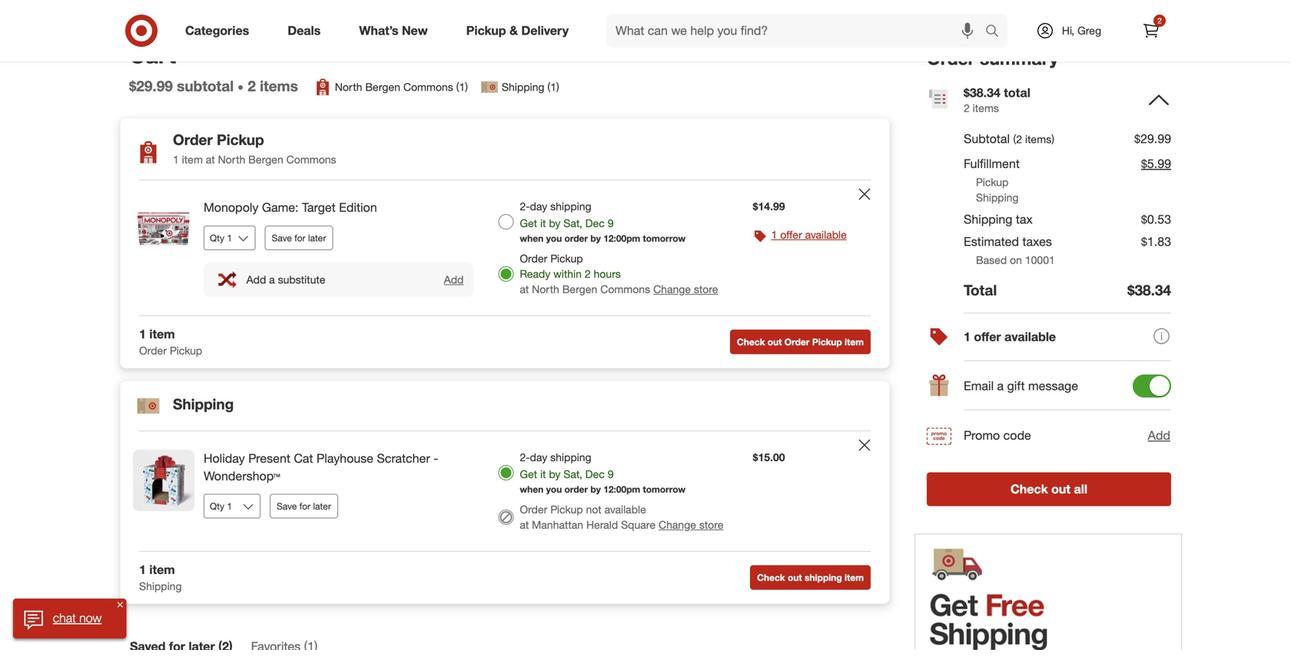 Task type: vqa. For each thing, say whether or not it's contained in the screenshot.
Under
no



Task type: describe. For each thing, give the bounding box(es) containing it.
shipping inside the "check out shipping item" button
[[805, 572, 842, 584]]

12:00pm for monopoly game: target edition
[[603, 233, 640, 244]]

categories
[[185, 23, 249, 38]]

1 inside 1 item order pickup
[[139, 327, 146, 342]]

deals
[[288, 23, 321, 38]]

it for monopoly game: target edition
[[540, 217, 546, 230]]

now
[[79, 611, 102, 626]]

check out all button
[[927, 473, 1171, 507]]

0 vertical spatial available
[[805, 228, 847, 242]]

tomorrow for holiday present cat playhouse scratcher - wondershop™
[[643, 484, 686, 496]]

change store button for at north bergen commons
[[653, 282, 718, 297]]

get for holiday present cat playhouse scratcher - wondershop™
[[520, 468, 537, 481]]

scratcher
[[377, 451, 430, 466]]

at for order pickup not available at manhattan herald square change store
[[520, 519, 529, 532]]

order for monopoly game: target edition
[[564, 233, 588, 244]]

1 offer available inside button
[[964, 330, 1056, 345]]

hi, greg
[[1062, 24, 1101, 37]]

12:00pm for holiday present cat playhouse scratcher - wondershop™
[[603, 484, 640, 496]]

available inside order pickup not available at manhattan herald square change store
[[604, 503, 646, 517]]

order inside 1 item order pickup
[[139, 344, 167, 358]]

1 item order pickup
[[139, 327, 202, 358]]

what's new link
[[346, 14, 447, 48]]

present
[[248, 451, 290, 466]]

within
[[553, 268, 582, 281]]

store inside order pickup ready within 2 hours at north bergen commons change store
[[694, 283, 718, 296]]

bergen inside order pickup ready within 2 hours at north bergen commons change store
[[562, 283, 597, 296]]

(2
[[1013, 133, 1022, 146]]

shipping for monopoly game: target edition
[[550, 200, 591, 213]]

substitute
[[278, 273, 325, 286]]

summary
[[980, 48, 1059, 69]]

save for later button for target
[[265, 226, 333, 251]]

bergen inside order pickup 1 item at north bergen commons
[[248, 153, 283, 166]]

based
[[976, 254, 1007, 267]]

holiday present cat playhouse scratcher - wondershop&#8482; image
[[133, 450, 194, 512]]

code
[[1003, 428, 1031, 443]]

shipping for shipping
[[173, 396, 234, 414]]

promo code
[[964, 428, 1031, 443]]

promo
[[964, 428, 1000, 443]]

subtotal
[[964, 131, 1010, 146]]

out for shipping
[[788, 572, 802, 584]]

not available radio
[[498, 510, 514, 526]]

order pickup 1 item at north bergen commons
[[173, 131, 336, 166]]

day for holiday present cat playhouse scratcher - wondershop™
[[530, 451, 547, 465]]

herald
[[586, 519, 618, 532]]

you for monopoly game: target edition
[[546, 233, 562, 244]]

what's
[[359, 23, 398, 38]]

order summary
[[927, 48, 1059, 69]]

$38.34 for $38.34 total 2 items
[[964, 85, 1001, 100]]

north inside list
[[335, 80, 362, 94]]

email a gift message
[[964, 379, 1078, 394]]

target
[[302, 200, 336, 215]]

shipping for holiday present cat playhouse scratcher - wondershop™
[[550, 451, 591, 465]]

total
[[964, 282, 997, 299]]

1 horizontal spatial offer
[[974, 330, 1001, 345]]

change inside order pickup ready within 2 hours at north bergen commons change store
[[653, 283, 691, 296]]

order for order summary
[[927, 48, 975, 69]]

playhouse
[[316, 451, 373, 466]]

check out all
[[1011, 482, 1087, 497]]

2-day shipping get it by sat, dec 9 when you order by 12:00pm tomorrow for monopoly game: target edition
[[520, 200, 686, 244]]

$29.99 for $29.99
[[1134, 131, 1171, 146]]

get free shipping on hundreds of thousands of items* with target redcard. apply now for a credit or debit redcard. *some restrictions apply. image
[[915, 535, 1182, 651]]

0 horizontal spatial items
[[260, 77, 298, 95]]

items)
[[1025, 133, 1054, 146]]

add for add a substitute
[[246, 273, 266, 286]]

hi,
[[1062, 24, 1075, 37]]

pickup & delivery link
[[453, 14, 588, 48]]

categories link
[[172, 14, 268, 48]]

$29.99 subtotal
[[129, 77, 234, 95]]

add a substitute
[[246, 273, 325, 286]]

taxes
[[1022, 234, 1052, 249]]

dec for holiday present cat playhouse scratcher - wondershop™
[[585, 468, 605, 481]]

get for monopoly game: target edition
[[520, 217, 537, 230]]

search
[[978, 25, 1015, 40]]

pickup & delivery
[[466, 23, 569, 38]]

for for cat
[[299, 501, 310, 513]]

estimated taxes
[[964, 234, 1052, 249]]

check out order pickup item
[[737, 337, 864, 348]]

pickup inside order pickup not available at manhattan herald square change store
[[550, 503, 583, 517]]

hours
[[594, 268, 621, 281]]

item inside 1 item shipping
[[149, 563, 175, 578]]

by up not
[[591, 484, 601, 496]]

check for check out shipping item
[[757, 572, 785, 584]]

1 horizontal spatial bergen
[[365, 80, 400, 94]]

save for later button for cat
[[270, 495, 338, 519]]

monopoly
[[204, 200, 259, 215]]

item inside 1 item order pickup
[[149, 327, 175, 342]]

total
[[1004, 85, 1030, 100]]

pickup inside pickup shipping
[[976, 176, 1009, 189]]

$38.34 total 2 items
[[964, 85, 1030, 115]]

cart
[[129, 41, 176, 69]]

new
[[402, 23, 428, 38]]

order pickup not available at manhattan herald square change store
[[520, 503, 724, 532]]

chat now button
[[13, 599, 126, 639]]

0 horizontal spatial 1 offer available
[[771, 228, 847, 242]]

when for monopoly game: target edition
[[520, 233, 544, 244]]

order inside button
[[784, 337, 810, 348]]

north inside order pickup 1 item at north bergen commons
[[218, 153, 245, 166]]

save for later for cat
[[277, 501, 331, 513]]

by up within
[[549, 217, 561, 230]]

based on 10001
[[976, 254, 1055, 267]]

store inside order pickup not available at manhattan herald square change store
[[699, 519, 724, 532]]

pickup inside order pickup 1 item at north bergen commons
[[217, 131, 264, 149]]

2 items
[[248, 77, 298, 95]]

game:
[[262, 200, 299, 215]]

ready
[[520, 268, 550, 281]]

deals link
[[275, 14, 340, 48]]

tax
[[1016, 212, 1033, 227]]

order for order pickup ready within 2 hours at north bergen commons change store
[[520, 252, 547, 266]]

fulfillment
[[964, 156, 1020, 171]]

2 right subtotal
[[248, 77, 256, 95]]

wondershop™
[[204, 469, 280, 484]]

message
[[1028, 379, 1078, 394]]

save for later for target
[[272, 232, 326, 244]]

2 inside $38.34 total 2 items
[[964, 101, 970, 115]]

&
[[510, 23, 518, 38]]

1 inside cart item ready to fulfill group
[[771, 228, 777, 242]]

$5.99
[[1141, 156, 1171, 171]]

a for add
[[269, 273, 275, 286]]

north bergen commons (1)
[[335, 80, 468, 94]]

$0.53
[[1141, 212, 1171, 227]]

edition
[[339, 200, 377, 215]]

email
[[964, 379, 994, 394]]

holiday
[[204, 451, 245, 466]]

-
[[434, 451, 438, 466]]

at inside order pickup ready within 2 hours at north bergen commons change store
[[520, 283, 529, 296]]

what's new
[[359, 23, 428, 38]]

check out order pickup item button
[[730, 330, 871, 355]]

delivery
[[521, 23, 569, 38]]

when for holiday present cat playhouse scratcher - wondershop™
[[520, 484, 544, 496]]

cart item ready to fulfill group for 1 item shipping
[[121, 432, 889, 552]]

shipping (1)
[[502, 80, 559, 94]]

✕
[[117, 601, 123, 610]]

0 vertical spatial 1 offer available button
[[771, 228, 847, 243]]

2 (1) from the left
[[547, 80, 559, 94]]

save for game:
[[272, 232, 292, 244]]

order for order pickup not available at manhattan herald square change store
[[520, 503, 547, 517]]

estimated
[[964, 234, 1019, 249]]

✕ button
[[114, 599, 126, 612]]

10001
[[1025, 254, 1055, 267]]

monopoly game: target edition link
[[204, 199, 474, 217]]

a for email
[[997, 379, 1004, 394]]

shipping for shipping tax
[[964, 212, 1012, 227]]

Store pickup radio
[[498, 267, 514, 282]]



Task type: locate. For each thing, give the bounding box(es) containing it.
1 vertical spatial shipping
[[550, 451, 591, 465]]

cat
[[294, 451, 313, 466]]

subtotal
[[177, 77, 234, 95]]

0 vertical spatial store
[[694, 283, 718, 296]]

2 you from the top
[[546, 484, 562, 496]]

shipping inside list
[[502, 80, 544, 94]]

1 vertical spatial north
[[218, 153, 245, 166]]

check out shipping item button
[[750, 566, 871, 590]]

check for check out order pickup item
[[737, 337, 765, 348]]

2 order from the top
[[564, 484, 588, 496]]

0 vertical spatial save
[[272, 232, 292, 244]]

2 2-day shipping get it by sat, dec 9 when you order by 12:00pm tomorrow from the top
[[520, 451, 686, 496]]

0 vertical spatial shipping
[[550, 200, 591, 213]]

1 horizontal spatial (1)
[[547, 80, 559, 94]]

0 vertical spatial change store button
[[653, 282, 718, 297]]

1 2-day shipping get it by sat, dec 9 when you order by 12:00pm tomorrow from the top
[[520, 200, 686, 244]]

0 vertical spatial get
[[520, 217, 537, 230]]

2 sat, from the top
[[564, 468, 582, 481]]

for down holiday present cat playhouse scratcher - wondershop™
[[299, 501, 310, 513]]

at right not available radio
[[520, 519, 529, 532]]

subtotal (2 items)
[[964, 131, 1054, 146]]

list containing north bergen commons (1)
[[313, 78, 559, 96]]

1 (1) from the left
[[456, 80, 468, 94]]

2 cart item ready to fulfill group from the top
[[121, 432, 889, 552]]

commons down hours
[[600, 283, 650, 296]]

order
[[564, 233, 588, 244], [564, 484, 588, 496]]

save
[[272, 232, 292, 244], [277, 501, 297, 513]]

0 vertical spatial cart item ready to fulfill group
[[121, 181, 889, 316]]

commons inside list
[[403, 80, 453, 94]]

day up manhattan
[[530, 451, 547, 465]]

1 you from the top
[[546, 233, 562, 244]]

check for check out all
[[1011, 482, 1048, 497]]

commons
[[403, 80, 453, 94], [286, 153, 336, 166], [600, 283, 650, 296]]

1 offer available button down $14.99
[[771, 228, 847, 243]]

item inside order pickup 1 item at north bergen commons
[[182, 153, 203, 166]]

save for later down holiday present cat playhouse scratcher - wondershop™
[[277, 501, 331, 513]]

0 horizontal spatial offer
[[780, 228, 802, 242]]

$15.00
[[753, 451, 785, 465]]

1 vertical spatial you
[[546, 484, 562, 496]]

day for monopoly game: target edition
[[530, 200, 547, 213]]

0 horizontal spatial 1 offer available button
[[771, 228, 847, 243]]

for down monopoly game: target edition
[[294, 232, 305, 244]]

change store button for at manhattan herald square
[[659, 518, 724, 533]]

when up manhattan
[[520, 484, 544, 496]]

0 vertical spatial $38.34
[[964, 85, 1001, 100]]

all
[[1074, 482, 1087, 497]]

dec up hours
[[585, 217, 605, 230]]

2 horizontal spatial available
[[1005, 330, 1056, 345]]

offer
[[780, 228, 802, 242], [974, 330, 1001, 345]]

1 offer available button
[[771, 228, 847, 243], [927, 313, 1171, 362]]

1 vertical spatial cart item ready to fulfill group
[[121, 432, 889, 552]]

0 vertical spatial offer
[[780, 228, 802, 242]]

1 vertical spatial it
[[540, 468, 546, 481]]

1 day from the top
[[530, 200, 547, 213]]

2 dec from the top
[[585, 468, 605, 481]]

order up not
[[564, 484, 588, 496]]

cart item ready to fulfill group for 1 item order pickup
[[121, 181, 889, 316]]

1 horizontal spatial available
[[805, 228, 847, 242]]

2 vertical spatial out
[[788, 572, 802, 584]]

manhattan
[[532, 519, 583, 532]]

2 day from the top
[[530, 451, 547, 465]]

at down "ready"
[[520, 283, 529, 296]]

dec up not
[[585, 468, 605, 481]]

north up monopoly
[[218, 153, 245, 166]]

1 offer available
[[771, 228, 847, 242], [964, 330, 1056, 345]]

later
[[308, 232, 326, 244], [313, 501, 331, 513]]

pickup inside 1 item order pickup
[[170, 344, 202, 358]]

12:00pm
[[603, 233, 640, 244], [603, 484, 640, 496]]

0 horizontal spatial a
[[269, 273, 275, 286]]

0 vertical spatial out
[[768, 337, 782, 348]]

save for later down monopoly game: target edition
[[272, 232, 326, 244]]

change
[[653, 283, 691, 296], [659, 519, 696, 532]]

0 vertical spatial 2-day shipping get it by sat, dec 9 when you order by 12:00pm tomorrow
[[520, 200, 686, 244]]

0 vertical spatial 2-
[[520, 200, 530, 213]]

north inside order pickup ready within 2 hours at north bergen commons change store
[[532, 283, 559, 296]]

1 vertical spatial $38.34
[[1128, 282, 1171, 299]]

1 it from the top
[[540, 217, 546, 230]]

a inside group
[[269, 273, 275, 286]]

0 vertical spatial sat,
[[564, 217, 582, 230]]

2 9 from the top
[[608, 468, 614, 481]]

1 vertical spatial save for later button
[[270, 495, 338, 519]]

1 horizontal spatial add button
[[1147, 427, 1171, 446]]

items down deals
[[260, 77, 298, 95]]

0 horizontal spatial $38.34
[[964, 85, 1001, 100]]

chat now dialog
[[13, 599, 126, 639]]

out
[[768, 337, 782, 348], [1051, 482, 1071, 497], [788, 572, 802, 584]]

0 vertical spatial add button
[[443, 272, 464, 287]]

1 vertical spatial check
[[1011, 482, 1048, 497]]

0 vertical spatial commons
[[403, 80, 453, 94]]

item
[[182, 153, 203, 166], [149, 327, 175, 342], [845, 337, 864, 348], [149, 563, 175, 578], [845, 572, 864, 584]]

0 vertical spatial bergen
[[365, 80, 400, 94]]

save down the game:
[[272, 232, 292, 244]]

chat now
[[53, 611, 102, 626]]

1 vertical spatial 2-day shipping get it by sat, dec 9 when you order by 12:00pm tomorrow
[[520, 451, 686, 496]]

north down what's
[[335, 80, 362, 94]]

1 vertical spatial 9
[[608, 468, 614, 481]]

2 horizontal spatial commons
[[600, 283, 650, 296]]

1 vertical spatial later
[[313, 501, 331, 513]]

for
[[294, 232, 305, 244], [299, 501, 310, 513]]

0 vertical spatial 12:00pm
[[603, 233, 640, 244]]

2 vertical spatial commons
[[600, 283, 650, 296]]

add button inside cart item ready to fulfill group
[[443, 272, 464, 287]]

1 horizontal spatial 1 offer available
[[964, 330, 1056, 345]]

at for order pickup 1 item at north bergen commons
[[206, 153, 215, 166]]

get up "ready"
[[520, 217, 537, 230]]

None radio
[[498, 215, 514, 230]]

tomorrow up square
[[643, 484, 686, 496]]

1 vertical spatial available
[[1005, 330, 1056, 345]]

2 horizontal spatial out
[[1051, 482, 1071, 497]]

a left gift
[[997, 379, 1004, 394]]

0 horizontal spatial add button
[[443, 272, 464, 287]]

sat, up within
[[564, 217, 582, 230]]

check
[[737, 337, 765, 348], [1011, 482, 1048, 497], [757, 572, 785, 584]]

2 vertical spatial at
[[520, 519, 529, 532]]

store
[[694, 283, 718, 296], [699, 519, 724, 532]]

greg
[[1078, 24, 1101, 37]]

0 vertical spatial a
[[269, 273, 275, 286]]

1 vertical spatial at
[[520, 283, 529, 296]]

at inside order pickup not available at manhattan herald square change store
[[520, 519, 529, 532]]

2 inside order pickup ready within 2 hours at north bergen commons change store
[[585, 268, 591, 281]]

1 horizontal spatial add
[[444, 273, 464, 287]]

a left substitute
[[269, 273, 275, 286]]

1 vertical spatial save for later
[[277, 501, 331, 513]]

order inside order pickup ready within 2 hours at north bergen commons change store
[[520, 252, 547, 266]]

9
[[608, 217, 614, 230], [608, 468, 614, 481]]

not
[[586, 503, 602, 517]]

you up within
[[546, 233, 562, 244]]

1 item shipping
[[139, 563, 182, 593]]

1 vertical spatial when
[[520, 484, 544, 496]]

$38.34
[[964, 85, 1001, 100], [1128, 282, 1171, 299]]

at inside order pickup 1 item at north bergen commons
[[206, 153, 215, 166]]

2 right greg
[[1158, 16, 1162, 25]]

$14.99
[[753, 200, 785, 213]]

commons inside order pickup ready within 2 hours at north bergen commons change store
[[600, 283, 650, 296]]

2 when from the top
[[520, 484, 544, 496]]

1 tomorrow from the top
[[643, 233, 686, 244]]

tomorrow up order pickup ready within 2 hours at north bergen commons change store
[[643, 233, 686, 244]]

12:00pm up order pickup ready within 2 hours at north bergen commons change store
[[603, 233, 640, 244]]

1 horizontal spatial a
[[997, 379, 1004, 394]]

pickup inside order pickup ready within 2 hours at north bergen commons change store
[[550, 252, 583, 266]]

1 12:00pm from the top
[[603, 233, 640, 244]]

search button
[[978, 14, 1015, 51]]

1 vertical spatial out
[[1051, 482, 1071, 497]]

2 link
[[1134, 14, 1168, 48]]

1 vertical spatial 1 offer available button
[[927, 313, 1171, 362]]

later down target
[[308, 232, 326, 244]]

it for holiday present cat playhouse scratcher - wondershop™
[[540, 468, 546, 481]]

save for later
[[272, 232, 326, 244], [277, 501, 331, 513]]

$38.34 inside $38.34 total 2 items
[[964, 85, 1001, 100]]

out for all
[[1051, 482, 1071, 497]]

dec for monopoly game: target edition
[[585, 217, 605, 230]]

order up within
[[564, 233, 588, 244]]

items inside $38.34 total 2 items
[[973, 101, 999, 115]]

1 horizontal spatial items
[[973, 101, 999, 115]]

1 inside 1 item shipping
[[139, 563, 146, 578]]

order inside order pickup 1 item at north bergen commons
[[173, 131, 213, 149]]

add button
[[443, 272, 464, 287], [1147, 427, 1171, 446]]

pickup inside button
[[812, 337, 842, 348]]

sat, for holiday present cat playhouse scratcher - wondershop™
[[564, 468, 582, 481]]

order pickup ready within 2 hours at north bergen commons change store
[[520, 252, 718, 296]]

0 vertical spatial check
[[737, 337, 765, 348]]

gift
[[1007, 379, 1025, 394]]

save for later button down holiday present cat playhouse scratcher - wondershop™
[[270, 495, 338, 519]]

1 get from the top
[[520, 217, 537, 230]]

later for target
[[308, 232, 326, 244]]

9 for monopoly game: target edition
[[608, 217, 614, 230]]

0 horizontal spatial $29.99
[[129, 77, 173, 95]]

a
[[269, 273, 275, 286], [997, 379, 1004, 394]]

1 2- from the top
[[520, 200, 530, 213]]

change store button
[[653, 282, 718, 297], [659, 518, 724, 533]]

square
[[621, 519, 656, 532]]

commons down new
[[403, 80, 453, 94]]

2 12:00pm from the top
[[603, 484, 640, 496]]

$1.83
[[1141, 234, 1171, 249]]

offer down the total
[[974, 330, 1001, 345]]

1 vertical spatial change store button
[[659, 518, 724, 533]]

$29.99 up $5.99
[[1134, 131, 1171, 146]]

1 vertical spatial 12:00pm
[[603, 484, 640, 496]]

0 horizontal spatial north
[[218, 153, 245, 166]]

1 inside order pickup 1 item at north bergen commons
[[173, 153, 179, 166]]

1 offer available down $14.99
[[771, 228, 847, 242]]

0 vertical spatial change
[[653, 283, 691, 296]]

save for later button
[[265, 226, 333, 251], [270, 495, 338, 519]]

1 horizontal spatial $38.34
[[1128, 282, 1171, 299]]

1 offer available up gift
[[964, 330, 1056, 345]]

0 vertical spatial items
[[260, 77, 298, 95]]

you up manhattan
[[546, 484, 562, 496]]

12:00pm up order pickup not available at manhattan herald square change store at the bottom
[[603, 484, 640, 496]]

1 vertical spatial commons
[[286, 153, 336, 166]]

north down "ready"
[[532, 283, 559, 296]]

2-day shipping get it by sat, dec 9 when you order by 12:00pm tomorrow
[[520, 200, 686, 244], [520, 451, 686, 496]]

0 vertical spatial day
[[530, 200, 547, 213]]

tomorrow
[[643, 233, 686, 244], [643, 484, 686, 496]]

tomorrow for monopoly game: target edition
[[643, 233, 686, 244]]

offer down $14.99
[[780, 228, 802, 242]]

0 vertical spatial order
[[564, 233, 588, 244]]

at
[[206, 153, 215, 166], [520, 283, 529, 296], [520, 519, 529, 532]]

north
[[335, 80, 362, 94], [218, 153, 245, 166], [532, 283, 559, 296]]

list
[[313, 78, 559, 96]]

change inside order pickup not available at manhattan herald square change store
[[659, 519, 696, 532]]

shipping tax
[[964, 212, 1033, 227]]

pickup shipping
[[976, 176, 1019, 205]]

0 horizontal spatial add
[[246, 273, 266, 286]]

later down holiday present cat playhouse scratcher - wondershop™
[[313, 501, 331, 513]]

2 vertical spatial check
[[757, 572, 785, 584]]

save for later button down monopoly game: target edition
[[265, 226, 333, 251]]

holiday present cat playhouse scratcher - wondershop™
[[204, 451, 438, 484]]

by
[[549, 217, 561, 230], [591, 233, 601, 244], [549, 468, 561, 481], [591, 484, 601, 496]]

$38.34 down $1.83
[[1128, 282, 1171, 299]]

save for present
[[277, 501, 297, 513]]

1 vertical spatial offer
[[974, 330, 1001, 345]]

0 horizontal spatial bergen
[[248, 153, 283, 166]]

1 offer available button up 'message'
[[927, 313, 1171, 362]]

items up the subtotal
[[973, 101, 999, 115]]

2- for holiday present cat playhouse scratcher - wondershop™
[[520, 451, 530, 465]]

0 vertical spatial you
[[546, 233, 562, 244]]

save down cat
[[277, 501, 297, 513]]

check out shipping item
[[757, 572, 864, 584]]

out for order
[[768, 337, 782, 348]]

1 sat, from the top
[[564, 217, 582, 230]]

2 tomorrow from the top
[[643, 484, 686, 496]]

it up "ready"
[[540, 217, 546, 230]]

bergen up the game:
[[248, 153, 283, 166]]

1 when from the top
[[520, 233, 544, 244]]

(1) left "shipping (1)"
[[456, 80, 468, 94]]

1 9 from the top
[[608, 217, 614, 230]]

1 horizontal spatial north
[[335, 80, 362, 94]]

1 horizontal spatial $29.99
[[1134, 131, 1171, 146]]

2 vertical spatial available
[[604, 503, 646, 517]]

available
[[805, 228, 847, 242], [1005, 330, 1056, 345], [604, 503, 646, 517]]

cart item ready to fulfill group
[[121, 181, 889, 316], [121, 432, 889, 552]]

1 vertical spatial dec
[[585, 468, 605, 481]]

$38.34 for $38.34
[[1128, 282, 1171, 299]]

0 vertical spatial save for later button
[[265, 226, 333, 251]]

(1) down delivery
[[547, 80, 559, 94]]

you for holiday present cat playhouse scratcher - wondershop™
[[546, 484, 562, 496]]

monopoly game: target edition image
[[133, 199, 194, 261]]

0 vertical spatial save for later
[[272, 232, 326, 244]]

9 for holiday present cat playhouse scratcher - wondershop™
[[608, 468, 614, 481]]

$38.34 left total
[[964, 85, 1001, 100]]

1 order from the top
[[564, 233, 588, 244]]

monopoly game: target edition
[[204, 200, 377, 215]]

2 inside 2 link
[[1158, 16, 1162, 25]]

1 cart item ready to fulfill group from the top
[[121, 181, 889, 316]]

2-day shipping get it by sat, dec 9 when you order by 12:00pm tomorrow up not
[[520, 451, 686, 496]]

$5.99 button
[[1141, 153, 1171, 175]]

1 horizontal spatial commons
[[403, 80, 453, 94]]

dec
[[585, 217, 605, 230], [585, 468, 605, 481]]

1 vertical spatial change
[[659, 519, 696, 532]]

on
[[1010, 254, 1022, 267]]

1 vertical spatial add button
[[1147, 427, 1171, 446]]

2 vertical spatial shipping
[[805, 572, 842, 584]]

pickup
[[466, 23, 506, 38], [217, 131, 264, 149], [976, 176, 1009, 189], [550, 252, 583, 266], [812, 337, 842, 348], [170, 344, 202, 358], [550, 503, 583, 517]]

cart item ready to fulfill group containing monopoly game: target edition
[[121, 181, 889, 316]]

0 vertical spatial at
[[206, 153, 215, 166]]

commons inside order pickup 1 item at north bergen commons
[[286, 153, 336, 166]]

order
[[927, 48, 975, 69], [173, 131, 213, 149], [520, 252, 547, 266], [784, 337, 810, 348], [139, 344, 167, 358], [520, 503, 547, 517]]

2-day shipping get it by sat, dec 9 when you order by 12:00pm tomorrow for holiday present cat playhouse scratcher - wondershop™
[[520, 451, 686, 496]]

1 vertical spatial $29.99
[[1134, 131, 1171, 146]]

2 vertical spatial north
[[532, 283, 559, 296]]

1 vertical spatial bergen
[[248, 153, 283, 166]]

2-
[[520, 200, 530, 213], [520, 451, 530, 465]]

None radio
[[498, 466, 514, 481]]

when up "ready"
[[520, 233, 544, 244]]

0 vertical spatial $29.99
[[129, 77, 173, 95]]

2- for monopoly game: target edition
[[520, 200, 530, 213]]

shipping for shipping (1)
[[502, 80, 544, 94]]

2 it from the top
[[540, 468, 546, 481]]

bergen down what's
[[365, 80, 400, 94]]

by up manhattan
[[549, 468, 561, 481]]

What can we help you find? suggestions appear below search field
[[606, 14, 989, 48]]

1 dec from the top
[[585, 217, 605, 230]]

0 horizontal spatial out
[[768, 337, 782, 348]]

1 vertical spatial for
[[299, 501, 310, 513]]

commons up target
[[286, 153, 336, 166]]

it up manhattan
[[540, 468, 546, 481]]

2 left hours
[[585, 268, 591, 281]]

1 vertical spatial day
[[530, 451, 547, 465]]

order for order pickup 1 item at north bergen commons
[[173, 131, 213, 149]]

9 up order pickup not available at manhattan herald square change store at the bottom
[[608, 468, 614, 481]]

2 get from the top
[[520, 468, 537, 481]]

when
[[520, 233, 544, 244], [520, 484, 544, 496]]

sat,
[[564, 217, 582, 230], [564, 468, 582, 481]]

by up hours
[[591, 233, 601, 244]]

2 2- from the top
[[520, 451, 530, 465]]

2-day shipping get it by sat, dec 9 when you order by 12:00pm tomorrow up hours
[[520, 200, 686, 244]]

0 horizontal spatial commons
[[286, 153, 336, 166]]

$29.99 for $29.99 subtotal
[[129, 77, 173, 95]]

2 horizontal spatial north
[[532, 283, 559, 296]]

items
[[260, 77, 298, 95], [973, 101, 999, 115]]

at up monopoly
[[206, 153, 215, 166]]

chat
[[53, 611, 76, 626]]

you
[[546, 233, 562, 244], [546, 484, 562, 496]]

add for add "button" inside the cart item ready to fulfill group
[[444, 273, 464, 287]]

get up manhattan
[[520, 468, 537, 481]]

later for cat
[[313, 501, 331, 513]]

for for target
[[294, 232, 305, 244]]

0 vertical spatial it
[[540, 217, 546, 230]]

order inside order pickup not available at manhattan herald square change store
[[520, 503, 547, 517]]

bergen down within
[[562, 283, 597, 296]]

$29.99 down cart
[[129, 77, 173, 95]]

sat, up manhattan
[[564, 468, 582, 481]]

0 horizontal spatial available
[[604, 503, 646, 517]]

sat, for monopoly game: target edition
[[564, 217, 582, 230]]

0 vertical spatial tomorrow
[[643, 233, 686, 244]]

cart item ready to fulfill group containing holiday present cat playhouse scratcher - wondershop™
[[121, 432, 889, 552]]

holiday present cat playhouse scratcher - wondershop™ link
[[204, 450, 474, 485]]

9 up hours
[[608, 217, 614, 230]]

2 horizontal spatial add
[[1148, 429, 1170, 443]]

add for the rightmost add "button"
[[1148, 429, 1170, 443]]

2 up the subtotal
[[964, 101, 970, 115]]

0 vertical spatial 9
[[608, 217, 614, 230]]

1 horizontal spatial out
[[788, 572, 802, 584]]

0 vertical spatial later
[[308, 232, 326, 244]]

day up "ready"
[[530, 200, 547, 213]]

order for holiday present cat playhouse scratcher - wondershop™
[[564, 484, 588, 496]]



